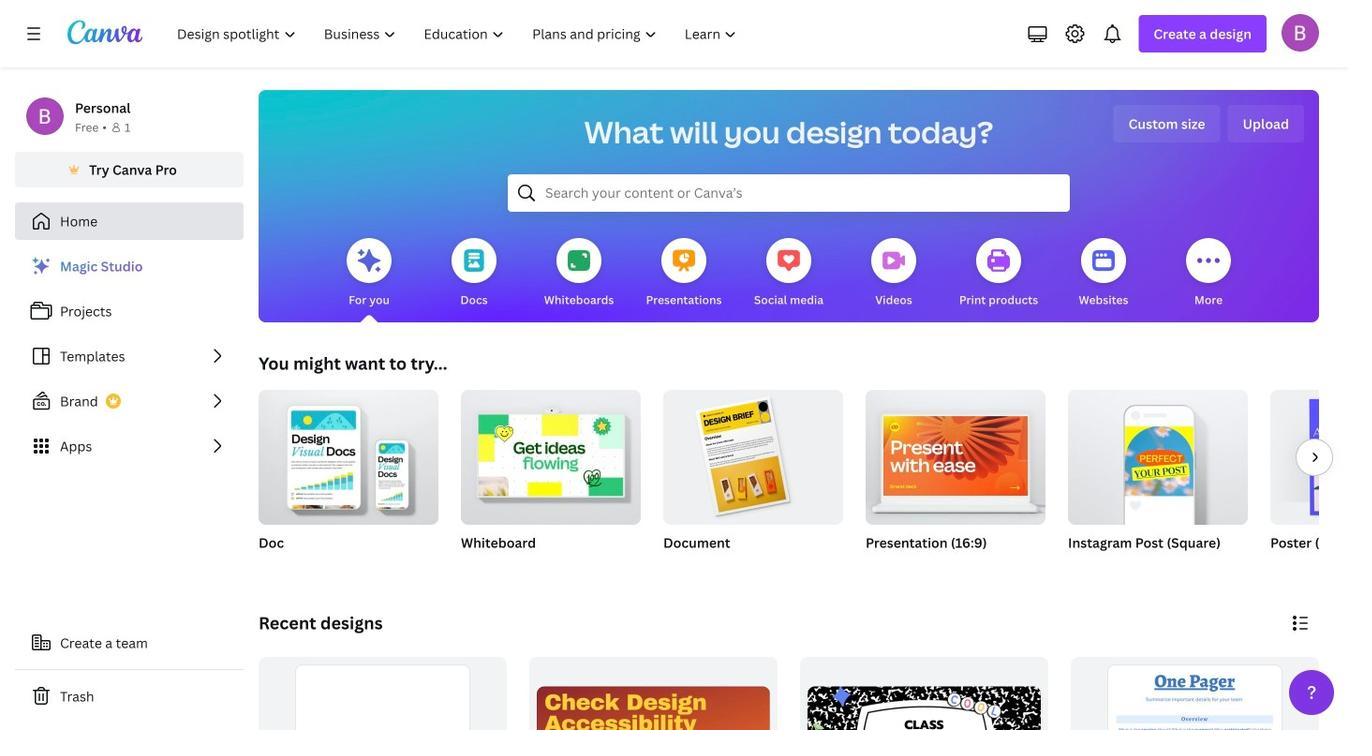 Task type: describe. For each thing, give the bounding box(es) containing it.
Search search field
[[546, 175, 1033, 211]]



Task type: locate. For each thing, give the bounding box(es) containing it.
None search field
[[508, 174, 1071, 212]]

bob builder image
[[1282, 14, 1320, 51]]

group
[[259, 382, 439, 576], [259, 382, 439, 525], [461, 382, 641, 576], [461, 382, 641, 525], [664, 382, 844, 576], [664, 382, 844, 525], [866, 390, 1046, 576], [866, 390, 1046, 525], [1069, 390, 1249, 576], [1271, 390, 1350, 576], [259, 657, 507, 730], [530, 657, 778, 730]]

top level navigation element
[[165, 15, 753, 52]]

list
[[15, 247, 244, 465]]



Task type: vqa. For each thing, say whether or not it's contained in the screenshot.
Get Canva Pro button
no



